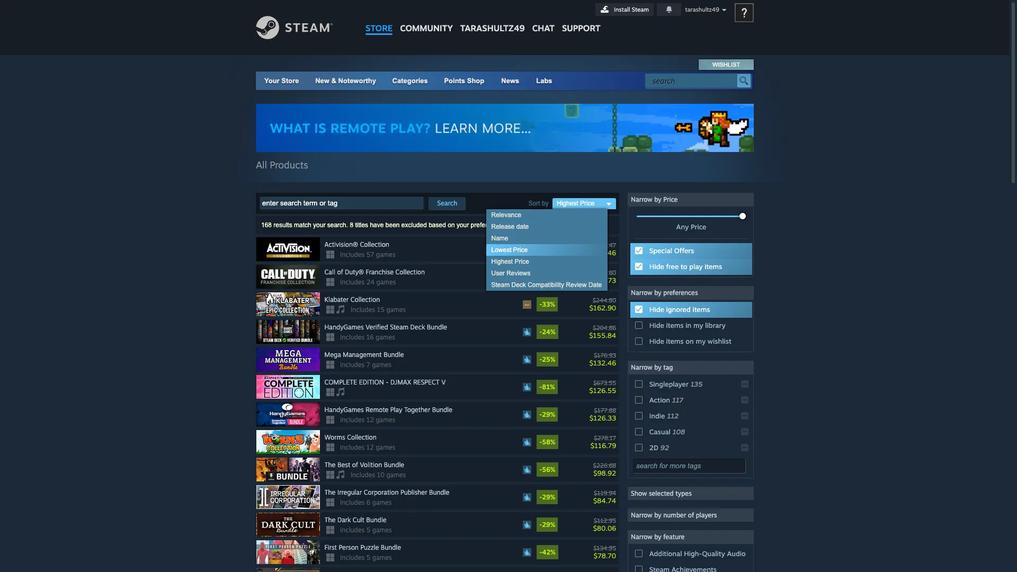 Task type: vqa. For each thing, say whether or not it's contained in the screenshot.
September 2023 link
no



Task type: describe. For each thing, give the bounding box(es) containing it.
29% for $126.33
[[542, 411, 556, 419]]

5 for $80.06
[[367, 526, 371, 534]]

108
[[673, 428, 685, 436]]

narrow by feature
[[631, 533, 685, 541]]

55% for $478.73
[[542, 273, 556, 281]]

additional high-quality audio
[[650, 550, 746, 558]]

games right '10'
[[387, 471, 406, 479]]

singleplayer
[[650, 380, 689, 388]]

- for $98.92
[[540, 466, 542, 474]]

wishlist
[[708, 337, 732, 346]]

selected
[[649, 490, 674, 498]]

hide for hide ignored items
[[650, 305, 664, 314]]

tag
[[664, 364, 673, 372]]

$176.93 $132.46
[[590, 352, 616, 367]]

collection right franchise
[[396, 268, 425, 276]]

$176.93
[[594, 352, 616, 359]]

excluded
[[402, 222, 427, 229]]

support
[[562, 23, 601, 33]]

0 horizontal spatial steam
[[390, 323, 409, 331]]

release
[[492, 223, 515, 231]]

points shop
[[444, 77, 485, 85]]

special offers
[[650, 246, 694, 255]]

6
[[367, 499, 370, 507]]

have
[[370, 222, 384, 229]]

the dark cult bundle
[[325, 516, 387, 524]]

29% for $80.06
[[542, 521, 556, 529]]

puzzle
[[361, 544, 379, 552]]

56%
[[542, 466, 556, 474]]

mega management bundle
[[325, 351, 404, 359]]

55% for $430.46
[[542, 245, 556, 253]]

items right play
[[705, 262, 722, 271]]

duty®
[[345, 268, 364, 276]]

respect
[[413, 378, 440, 386]]

to
[[681, 262, 688, 271]]

the for $84.74
[[325, 489, 336, 497]]

new & noteworthy
[[315, 77, 376, 85]]

by for narrow by tag
[[655, 364, 662, 372]]

includes 15 games
[[351, 306, 406, 314]]

includes for $478.73
[[340, 278, 365, 286]]

steam deck compatibility review date link
[[486, 279, 608, 291]]

games for $78.70
[[372, 554, 392, 562]]

$112.95 $80.06
[[593, 517, 616, 532]]

hide ignored items
[[650, 305, 710, 314]]

the irregular corporation publisher bundle
[[325, 489, 450, 497]]

2d 92
[[650, 444, 669, 452]]

store
[[366, 23, 393, 33]]

2 vertical spatial of
[[688, 511, 694, 519]]

price up reviews
[[515, 258, 529, 266]]

all
[[256, 159, 267, 171]]

store
[[282, 77, 299, 85]]

0 vertical spatial highest price link
[[553, 198, 616, 209]]

-29% for $126.33
[[540, 411, 556, 419]]

1 vertical spatial on
[[686, 337, 694, 346]]

- for $126.55
[[540, 383, 542, 391]]

-55% for $478.73
[[540, 273, 556, 281]]

corporation
[[364, 489, 399, 497]]

handygames remote play together bundle
[[325, 406, 453, 414]]

items left in
[[666, 321, 684, 330]]

my for in
[[694, 321, 704, 330]]

irregular
[[338, 489, 362, 497]]

worms collection
[[325, 434, 377, 441]]

$80.06
[[593, 524, 616, 532]]

show selected types
[[631, 490, 692, 498]]

includes 12 games for $116.79
[[340, 444, 395, 452]]

price up any
[[664, 196, 678, 204]]

29% for $84.74
[[542, 493, 556, 501]]

number
[[664, 511, 686, 519]]

name link
[[486, 233, 608, 244]]

by for sort by
[[542, 200, 549, 207]]

112
[[667, 412, 679, 420]]

includes 6 games
[[340, 499, 392, 507]]

categories
[[392, 77, 428, 85]]

7
[[367, 361, 370, 369]]

together
[[404, 406, 430, 414]]

includes for $80.06
[[340, 526, 365, 534]]

hide free to play items
[[650, 262, 722, 271]]

0 vertical spatial highest
[[557, 200, 579, 207]]

collection for $162.90
[[351, 296, 380, 304]]

games for $132.46
[[372, 361, 392, 369]]

wishlist
[[713, 61, 740, 68]]

user
[[492, 270, 505, 277]]

release date link
[[486, 221, 608, 233]]

-58%
[[540, 438, 556, 446]]

8
[[350, 222, 354, 229]]

4 narrow from the top
[[631, 511, 653, 519]]

narrow by tag
[[631, 364, 673, 372]]

store link
[[362, 0, 397, 38]]

remote
[[366, 406, 389, 414]]

$177.88
[[594, 407, 616, 414]]

games right '15'
[[387, 306, 406, 314]]

hide for hide items on my wishlist
[[650, 337, 664, 346]]

by for narrow by number of players
[[655, 511, 662, 519]]

preferences
[[664, 289, 698, 297]]

includes 57 games
[[340, 251, 396, 259]]

management
[[343, 351, 382, 359]]

games for $80.06
[[372, 526, 392, 534]]

items up hide items in my library
[[693, 305, 710, 314]]

by for narrow by preferences
[[655, 289, 662, 297]]

includes down the best of volition bundle
[[351, 471, 375, 479]]

16
[[367, 333, 374, 341]]

$278.17
[[594, 434, 616, 442]]

includes for $78.70
[[340, 554, 365, 562]]

steam inside "link"
[[632, 6, 649, 13]]

$119.94
[[594, 489, 616, 497]]

free
[[666, 262, 679, 271]]

0 vertical spatial of
[[337, 268, 343, 276]]

chat
[[532, 23, 555, 33]]

includes for $84.74
[[340, 499, 365, 507]]

includes for $155.84
[[340, 333, 365, 341]]

points shop link
[[436, 72, 493, 90]]

games for $116.79
[[376, 444, 395, 452]]

$132.46
[[590, 359, 616, 367]]

handygames for $155.84
[[325, 323, 364, 331]]

2 your from the left
[[457, 222, 469, 229]]

games for $478.73
[[377, 278, 396, 286]]

- for $80.06
[[540, 521, 542, 529]]

1 your from the left
[[313, 222, 326, 229]]

12 for $126.33
[[367, 416, 374, 424]]

deck inside relevance release date name lowest price highest price user reviews steam deck compatibility review date
[[512, 281, 526, 289]]

lowest price link
[[486, 244, 608, 256]]

indie
[[650, 412, 665, 420]]

person
[[339, 544, 359, 552]]

0 horizontal spatial tarashultz49
[[460, 23, 525, 33]]

compatibility
[[528, 281, 564, 289]]

$116.79
[[591, 441, 616, 450]]

activision® collection
[[325, 241, 389, 249]]

first
[[325, 544, 337, 552]]

date
[[589, 281, 602, 289]]

first person puzzle bundle
[[325, 544, 401, 552]]

klabater
[[325, 296, 349, 304]]



Task type: locate. For each thing, give the bounding box(es) containing it.
29% down 56%
[[542, 493, 556, 501]]

franchise
[[366, 268, 394, 276]]

of right call
[[337, 268, 343, 276]]

steam right "install"
[[632, 6, 649, 13]]

games right 57
[[376, 251, 396, 259]]

-29%
[[540, 411, 556, 419], [540, 493, 556, 501], [540, 521, 556, 529]]

0 vertical spatial handygames
[[325, 323, 364, 331]]

hide down narrow by preferences
[[650, 305, 664, 314]]

includes 5 games for $78.70
[[340, 554, 392, 562]]

includes 5 games down cult
[[340, 526, 392, 534]]

2 vertical spatial steam
[[390, 323, 409, 331]]

games down handygames verified steam deck bundle
[[376, 333, 395, 341]]

1 narrow from the top
[[631, 196, 653, 204]]

1 vertical spatial 12
[[367, 444, 374, 452]]

12 down the remote
[[367, 416, 374, 424]]

verified
[[366, 323, 388, 331]]

hide for hide items in my library
[[650, 321, 664, 330]]

0 vertical spatial deck
[[512, 281, 526, 289]]

1 horizontal spatial steam
[[492, 281, 510, 289]]

-29% up -42%
[[540, 521, 556, 529]]

2 horizontal spatial of
[[688, 511, 694, 519]]

33%
[[542, 301, 555, 308]]

$119.94 $84.74
[[593, 489, 616, 505]]

1 horizontal spatial on
[[686, 337, 694, 346]]

1 vertical spatial steam
[[492, 281, 510, 289]]

2 horizontal spatial steam
[[632, 6, 649, 13]]

search.
[[327, 222, 348, 229]]

highest price link up 'release date' link
[[553, 198, 616, 209]]

hide down hide ignored items
[[650, 321, 664, 330]]

-55% up compatibility at the right of the page
[[540, 273, 556, 281]]

2 vertical spatial the
[[325, 516, 336, 524]]

$204.86 $155.84
[[589, 324, 616, 339]]

any
[[676, 223, 689, 231]]

price right lowest
[[513, 246, 528, 254]]

1 vertical spatial -55%
[[540, 273, 556, 281]]

in
[[686, 321, 692, 330]]

reviews
[[507, 270, 531, 277]]

includes for $132.46
[[340, 361, 365, 369]]

narrow for additional
[[631, 533, 653, 541]]

relevance
[[492, 211, 522, 219]]

1 vertical spatial -29%
[[540, 493, 556, 501]]

items down hide items in my library
[[666, 337, 684, 346]]

1 12 from the top
[[367, 416, 374, 424]]

$226.68 $98.92
[[593, 462, 616, 477]]

price right any
[[691, 223, 707, 231]]

10
[[377, 471, 385, 479]]

price up relevance link
[[580, 200, 595, 207]]

2 the from the top
[[325, 489, 336, 497]]

includes for $430.46
[[340, 251, 365, 259]]

1 horizontal spatial deck
[[512, 281, 526, 289]]

handygames down complete on the left of the page
[[325, 406, 364, 414]]

2 29% from the top
[[542, 493, 556, 501]]

my
[[694, 321, 704, 330], [696, 337, 706, 346]]

steam inside relevance release date name lowest price highest price user reviews steam deck compatibility review date
[[492, 281, 510, 289]]

includes left the '16'
[[340, 333, 365, 341]]

2 handygames from the top
[[325, 406, 364, 414]]

collection right "worms"
[[347, 434, 377, 441]]

complete
[[325, 378, 357, 386]]

games down puzzle
[[372, 554, 392, 562]]

casual
[[650, 428, 671, 436]]

by right sort
[[542, 200, 549, 207]]

highest down lowest
[[492, 258, 513, 266]]

2 narrow from the top
[[631, 289, 653, 297]]

- for $162.90
[[540, 301, 542, 308]]

includes 5 games down first person puzzle bundle
[[340, 554, 392, 562]]

games down handygames remote play together bundle
[[376, 416, 395, 424]]

1 vertical spatial 55%
[[542, 273, 556, 281]]

games down corporation
[[372, 499, 392, 507]]

-29% for $84.74
[[540, 493, 556, 501]]

lowest
[[492, 246, 512, 254]]

play
[[690, 262, 703, 271]]

dark
[[338, 516, 351, 524]]

your store link
[[264, 77, 299, 85]]

1 vertical spatial includes 12 games
[[340, 444, 395, 452]]

any price
[[676, 223, 707, 231]]

0 horizontal spatial highest
[[492, 258, 513, 266]]

1 29% from the top
[[542, 411, 556, 419]]

12 up volition
[[367, 444, 374, 452]]

-55% down 'name' link
[[540, 245, 556, 253]]

-29% for $80.06
[[540, 521, 556, 529]]

includes down person
[[340, 554, 365, 562]]

5 for $78.70
[[367, 554, 371, 562]]

additional
[[650, 550, 682, 558]]

my for on
[[696, 337, 706, 346]]

search
[[437, 199, 457, 207]]

includes down the dark cult bundle
[[340, 526, 365, 534]]

1 includes 12 games from the top
[[340, 416, 395, 424]]

1 vertical spatial handygames
[[325, 406, 364, 414]]

all products
[[256, 159, 308, 171]]

58%
[[542, 438, 556, 446]]

-29% up -58%
[[540, 411, 556, 419]]

deck
[[512, 281, 526, 289], [410, 323, 425, 331]]

includes for $116.79
[[340, 444, 365, 452]]

by for narrow by price
[[655, 196, 662, 204]]

games for $84.74
[[372, 499, 392, 507]]

$126.33
[[590, 414, 616, 422]]

0 vertical spatial 29%
[[542, 411, 556, 419]]

1 -55% from the top
[[540, 245, 556, 253]]

labs link
[[528, 72, 561, 90]]

1 vertical spatial deck
[[410, 323, 425, 331]]

0 horizontal spatial of
[[337, 268, 343, 276]]

5 down puzzle
[[367, 554, 371, 562]]

games right 7
[[372, 361, 392, 369]]

search text field
[[653, 74, 735, 88]]

1 horizontal spatial tarashultz49
[[685, 6, 720, 13]]

0 vertical spatial on
[[448, 222, 455, 229]]

by for narrow by feature
[[655, 533, 662, 541]]

1 vertical spatial highest
[[492, 258, 513, 266]]

2 5 from the top
[[367, 554, 371, 562]]

handygames for $126.33
[[325, 406, 364, 414]]

collection for $116.79
[[347, 434, 377, 441]]

your right based
[[457, 222, 469, 229]]

highest inside relevance release date name lowest price highest price user reviews steam deck compatibility review date
[[492, 258, 513, 266]]

-29% down -56%
[[540, 493, 556, 501]]

None text field
[[633, 459, 746, 473]]

-25%
[[540, 356, 556, 364]]

81%
[[542, 383, 555, 391]]

includes up worms collection
[[340, 416, 365, 424]]

0 vertical spatial 5
[[367, 526, 371, 534]]

- for $430.46
[[540, 245, 542, 253]]

by left feature
[[655, 533, 662, 541]]

includes
[[340, 251, 365, 259], [340, 278, 365, 286], [351, 306, 375, 314], [340, 333, 365, 341], [340, 361, 365, 369], [340, 416, 365, 424], [340, 444, 365, 452], [351, 471, 375, 479], [340, 499, 365, 507], [340, 526, 365, 534], [340, 554, 365, 562]]

highest
[[557, 200, 579, 207], [492, 258, 513, 266]]

hide up narrow by tag
[[650, 337, 664, 346]]

1 -29% from the top
[[540, 411, 556, 419]]

by left number
[[655, 511, 662, 519]]

1 vertical spatial the
[[325, 489, 336, 497]]

- for $78.70
[[540, 549, 542, 556]]

klabater collection
[[325, 296, 380, 304]]

the left dark
[[325, 516, 336, 524]]

install
[[614, 6, 630, 13]]

2 12 from the top
[[367, 444, 374, 452]]

1 horizontal spatial highest
[[557, 200, 579, 207]]

$134.95
[[594, 545, 616, 552]]

- for $478.73
[[540, 273, 542, 281]]

2 hide from the top
[[650, 305, 664, 314]]

collection up includes 15 games
[[351, 296, 380, 304]]

includes 12 games up volition
[[340, 444, 395, 452]]

news link
[[493, 72, 528, 90]]

$244.80
[[593, 297, 616, 304]]

1 vertical spatial 5
[[367, 554, 371, 562]]

community
[[400, 23, 453, 33]]

of
[[337, 268, 343, 276], [352, 461, 358, 469], [688, 511, 694, 519]]

$155.84
[[589, 331, 616, 339]]

mega
[[325, 351, 341, 359]]

narrow for any
[[631, 196, 653, 204]]

0 vertical spatial the
[[325, 461, 336, 469]]

- for $126.33
[[540, 411, 542, 419]]

includes down irregular
[[340, 499, 365, 507]]

2 55% from the top
[[542, 273, 556, 281]]

collection up 57
[[360, 241, 389, 249]]

indie 112
[[650, 412, 679, 420]]

hide items on my wishlist
[[650, 337, 732, 346]]

-
[[540, 245, 542, 253], [540, 273, 542, 281], [540, 301, 542, 308], [540, 328, 542, 336], [540, 356, 542, 364], [386, 378, 389, 386], [540, 383, 542, 391], [540, 411, 542, 419], [540, 438, 542, 446], [540, 466, 542, 474], [540, 493, 542, 501], [540, 521, 542, 529], [540, 549, 542, 556]]

1 55% from the top
[[542, 245, 556, 253]]

by up special
[[655, 196, 662, 204]]

of left players
[[688, 511, 694, 519]]

1 vertical spatial highest price link
[[486, 256, 608, 268]]

1 horizontal spatial your
[[457, 222, 469, 229]]

the left irregular
[[325, 489, 336, 497]]

by left tag
[[655, 364, 662, 372]]

ignored
[[666, 305, 691, 314]]

on right based
[[448, 222, 455, 229]]

0 vertical spatial my
[[694, 321, 704, 330]]

djmax
[[391, 378, 411, 386]]

12 for $116.79
[[367, 444, 374, 452]]

includes down management
[[340, 361, 365, 369]]

narrow
[[631, 196, 653, 204], [631, 289, 653, 297], [631, 364, 653, 372], [631, 511, 653, 519], [631, 533, 653, 541]]

12
[[367, 416, 374, 424], [367, 444, 374, 452]]

includes down klabater collection
[[351, 306, 375, 314]]

tarashultz49
[[685, 6, 720, 13], [460, 23, 525, 33]]

55% up compatibility at the right of the page
[[542, 273, 556, 281]]

collection for $430.46
[[360, 241, 389, 249]]

42%
[[542, 549, 556, 556]]

includes 10 games
[[351, 471, 406, 479]]

2 -55% from the top
[[540, 273, 556, 281]]

-56%
[[540, 466, 556, 474]]

None text field
[[259, 196, 424, 210]]

- for $155.84
[[540, 328, 542, 336]]

1 vertical spatial 29%
[[542, 493, 556, 501]]

-33%
[[540, 301, 555, 308]]

15
[[377, 306, 385, 314]]

29% up 58%
[[542, 411, 556, 419]]

hide
[[650, 262, 664, 271], [650, 305, 664, 314], [650, 321, 664, 330], [650, 337, 664, 346]]

includes down duty®
[[340, 278, 365, 286]]

3 29% from the top
[[542, 521, 556, 529]]

0 vertical spatial 55%
[[542, 245, 556, 253]]

2 includes 5 games from the top
[[340, 554, 392, 562]]

0 vertical spatial includes 12 games
[[340, 416, 395, 424]]

steam right verified
[[390, 323, 409, 331]]

0 vertical spatial includes 5 games
[[340, 526, 392, 534]]

the left best
[[325, 461, 336, 469]]

players
[[696, 511, 717, 519]]

$112.95
[[594, 517, 616, 524]]

- for $132.46
[[540, 356, 542, 364]]

includes 12 games for $126.33
[[340, 416, 395, 424]]

my left "wishlist"
[[696, 337, 706, 346]]

handygames up includes 16 games
[[325, 323, 364, 331]]

includes down worms collection
[[340, 444, 365, 452]]

$278.17 $116.79
[[591, 434, 616, 450]]

1 the from the top
[[325, 461, 336, 469]]

1 vertical spatial includes 5 games
[[340, 554, 392, 562]]

1 vertical spatial of
[[352, 461, 358, 469]]

narrow for hide
[[631, 289, 653, 297]]

$960.47 $430.46
[[589, 241, 616, 257]]

0 vertical spatial tarashultz49
[[685, 6, 720, 13]]

- for $116.79
[[540, 438, 542, 446]]

2 vertical spatial 29%
[[542, 521, 556, 529]]

high-
[[684, 550, 702, 558]]

audio
[[727, 550, 746, 558]]

singleplayer 135
[[650, 380, 703, 388]]

includes for $126.33
[[340, 416, 365, 424]]

of right best
[[352, 461, 358, 469]]

$1,069.60
[[589, 269, 616, 276]]

$960.47
[[594, 241, 616, 249]]

highest up relevance link
[[557, 200, 579, 207]]

2 vertical spatial -29%
[[540, 521, 556, 529]]

$673.55 $126.55
[[590, 379, 616, 395]]

0 horizontal spatial deck
[[410, 323, 425, 331]]

4 hide from the top
[[650, 337, 664, 346]]

match
[[294, 222, 311, 229]]

games up volition
[[376, 444, 395, 452]]

worms
[[325, 434, 345, 441]]

the for $98.92
[[325, 461, 336, 469]]

0 vertical spatial steam
[[632, 6, 649, 13]]

0 vertical spatial -55%
[[540, 245, 556, 253]]

on down in
[[686, 337, 694, 346]]

hide left free
[[650, 262, 664, 271]]

168
[[261, 222, 272, 229]]

games for $155.84
[[376, 333, 395, 341]]

date
[[517, 223, 529, 231]]

games down franchise
[[377, 278, 396, 286]]

2 -29% from the top
[[540, 493, 556, 501]]

noteworthy
[[338, 77, 376, 85]]

products
[[270, 159, 308, 171]]

0 vertical spatial 12
[[367, 416, 374, 424]]

1 5 from the top
[[367, 526, 371, 534]]

by left preferences
[[655, 289, 662, 297]]

games up puzzle
[[372, 526, 392, 534]]

5 narrow from the top
[[631, 533, 653, 541]]

includes down activision® collection
[[340, 251, 365, 259]]

55%
[[542, 245, 556, 253], [542, 273, 556, 281]]

games for $430.46
[[376, 251, 396, 259]]

your store
[[264, 77, 299, 85]]

2d
[[650, 444, 659, 452]]

1 hide from the top
[[650, 262, 664, 271]]

highest price link up steam deck compatibility review date link
[[486, 256, 608, 268]]

1 handygames from the top
[[325, 323, 364, 331]]

0 horizontal spatial your
[[313, 222, 326, 229]]

points
[[444, 77, 465, 85]]

games for $126.33
[[376, 416, 395, 424]]

0 vertical spatial -29%
[[540, 411, 556, 419]]

handygames verified steam deck bundle
[[325, 323, 447, 331]]

1 vertical spatial my
[[696, 337, 706, 346]]

steam down user
[[492, 281, 510, 289]]

includes 5 games for $80.06
[[340, 526, 392, 534]]

1 includes 5 games from the top
[[340, 526, 392, 534]]

55% down 'name' link
[[542, 245, 556, 253]]

your right the match
[[313, 222, 326, 229]]

3 -29% from the top
[[540, 521, 556, 529]]

the for $80.06
[[325, 516, 336, 524]]

includes 12 games down the remote
[[340, 416, 395, 424]]

my right in
[[694, 321, 704, 330]]

$673.55
[[594, 379, 616, 387]]

highest price link
[[553, 198, 616, 209], [486, 256, 608, 268]]

volition
[[360, 461, 382, 469]]

casual 108
[[650, 428, 685, 436]]

hide for hide free to play items
[[650, 262, 664, 271]]

offers
[[674, 246, 694, 255]]

29% up 42%
[[542, 521, 556, 529]]

deck right verified
[[410, 323, 425, 331]]

2 includes 12 games from the top
[[340, 444, 395, 452]]

1 vertical spatial tarashultz49
[[460, 23, 525, 33]]

support link
[[559, 0, 604, 36]]

1 horizontal spatial of
[[352, 461, 358, 469]]

- for $84.74
[[540, 493, 542, 501]]

0 horizontal spatial on
[[448, 222, 455, 229]]

3 hide from the top
[[650, 321, 664, 330]]

3 narrow from the top
[[631, 364, 653, 372]]

deck down reviews
[[512, 281, 526, 289]]

3 the from the top
[[325, 516, 336, 524]]

-55% for $430.46
[[540, 245, 556, 253]]

5 down the dark cult bundle
[[367, 526, 371, 534]]



